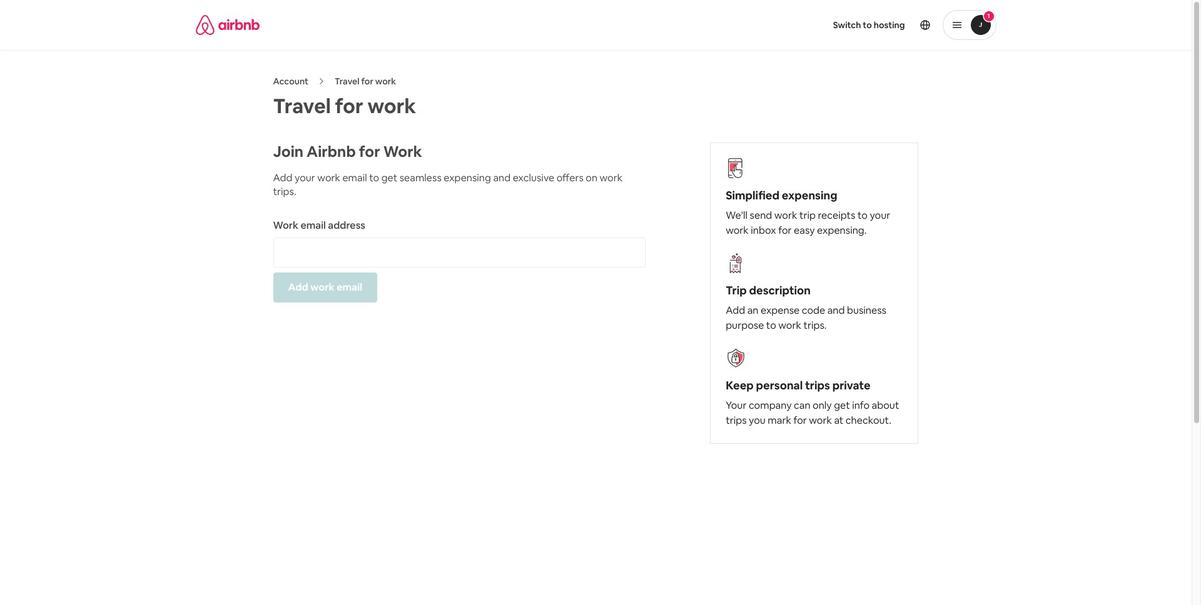 Task type: vqa. For each thing, say whether or not it's contained in the screenshot.
only at the right
yes



Task type: describe. For each thing, give the bounding box(es) containing it.
for inside keep personal trips private your company can only get info about trips you mark for work at checkout.
[[794, 414, 807, 427]]

receipts
[[818, 209, 856, 222]]

profile element
[[611, 0, 996, 50]]

trip
[[726, 283, 747, 298]]

about
[[872, 399, 899, 412]]

exclusive
[[513, 171, 554, 185]]

add for add your work email to get seamless expensing and exclusive offers on work trips.
[[273, 171, 293, 185]]

your inside simplified expensing we'll send work trip receipts to your work inbox for easy expensing.
[[870, 209, 890, 222]]

1 vertical spatial travel
[[273, 93, 331, 119]]

0 horizontal spatial trips
[[726, 414, 747, 427]]

account
[[273, 76, 308, 87]]

0 vertical spatial trips
[[805, 379, 830, 393]]

add for add work email
[[288, 281, 308, 294]]

to inside profile element
[[863, 19, 872, 31]]

add your work email to get seamless expensing and exclusive offers on work trips.
[[273, 171, 623, 198]]

simplified
[[726, 188, 780, 203]]

keep
[[726, 379, 754, 393]]

to inside simplified expensing we'll send work trip receipts to your work inbox for easy expensing.
[[858, 209, 868, 222]]

personal
[[756, 379, 803, 393]]

address
[[328, 219, 365, 232]]

1 vertical spatial email
[[301, 219, 326, 232]]

account link
[[273, 76, 308, 87]]

easy
[[794, 224, 815, 237]]

add work email
[[288, 281, 362, 294]]

airbnb
[[307, 142, 356, 161]]

to inside trip description add an expense code and business purpose to work trips.
[[766, 319, 776, 332]]

expensing.
[[817, 224, 867, 237]]

and inside add your work email to get seamless expensing and exclusive offers on work trips.
[[493, 171, 511, 185]]

info
[[852, 399, 870, 412]]

join
[[273, 142, 304, 161]]



Task type: locate. For each thing, give the bounding box(es) containing it.
hosting
[[874, 19, 905, 31]]

work
[[383, 142, 422, 161], [273, 219, 298, 232]]

1 vertical spatial trips
[[726, 414, 747, 427]]

expense
[[761, 304, 800, 317]]

and
[[493, 171, 511, 185], [828, 304, 845, 317]]

send
[[750, 209, 772, 222]]

mark
[[768, 414, 791, 427]]

get
[[381, 171, 397, 185], [834, 399, 850, 412]]

0 vertical spatial trips.
[[273, 185, 296, 198]]

trip
[[800, 209, 816, 222]]

private
[[833, 379, 871, 393]]

your
[[295, 171, 315, 185], [870, 209, 890, 222]]

trips. down join
[[273, 185, 296, 198]]

seamless
[[400, 171, 442, 185]]

travel down account link
[[273, 93, 331, 119]]

expensing
[[444, 171, 491, 185], [782, 188, 837, 203]]

1 vertical spatial your
[[870, 209, 890, 222]]

trip description add an expense code and business purpose to work trips.
[[726, 283, 887, 332]]

0 horizontal spatial travel
[[273, 93, 331, 119]]

and left exclusive at the left top of page
[[493, 171, 511, 185]]

0 horizontal spatial work
[[273, 219, 298, 232]]

trips. inside add your work email to get seamless expensing and exclusive offers on work trips.
[[273, 185, 296, 198]]

1 vertical spatial get
[[834, 399, 850, 412]]

1 vertical spatial expensing
[[782, 188, 837, 203]]

work
[[375, 76, 396, 87], [368, 93, 416, 119], [317, 171, 340, 185], [600, 171, 623, 185], [774, 209, 797, 222], [726, 224, 749, 237], [310, 281, 335, 294], [779, 319, 801, 332], [809, 414, 832, 427]]

to up expensing. at the top right
[[858, 209, 868, 222]]

switch
[[833, 19, 861, 31]]

expensing inside simplified expensing we'll send work trip receipts to your work inbox for easy expensing.
[[782, 188, 837, 203]]

company
[[749, 399, 792, 412]]

to down join airbnb for work
[[369, 171, 379, 185]]

0 vertical spatial your
[[295, 171, 315, 185]]

1 vertical spatial trips.
[[804, 319, 827, 332]]

work email address
[[273, 219, 365, 232]]

expensing inside add your work email to get seamless expensing and exclusive offers on work trips.
[[444, 171, 491, 185]]

trips up only
[[805, 379, 830, 393]]

to right switch
[[863, 19, 872, 31]]

0 vertical spatial add
[[273, 171, 293, 185]]

an
[[747, 304, 759, 317]]

0 horizontal spatial get
[[381, 171, 397, 185]]

email down 'address'
[[337, 281, 362, 294]]

email inside button
[[337, 281, 362, 294]]

1 horizontal spatial trips.
[[804, 319, 827, 332]]

join airbnb for work
[[273, 142, 422, 161]]

for inside simplified expensing we'll send work trip receipts to your work inbox for easy expensing.
[[778, 224, 792, 237]]

trips. down code
[[804, 319, 827, 332]]

0 vertical spatial work
[[383, 142, 422, 161]]

0 vertical spatial expensing
[[444, 171, 491, 185]]

switch to hosting link
[[826, 12, 913, 38]]

0 vertical spatial get
[[381, 171, 397, 185]]

0 vertical spatial travel for work
[[335, 76, 396, 87]]

Work email address text field
[[274, 238, 645, 267]]

add inside add your work email to get seamless expensing and exclusive offers on work trips.
[[273, 171, 293, 185]]

and inside trip description add an expense code and business purpose to work trips.
[[828, 304, 845, 317]]

simplified expensing we'll send work trip receipts to your work inbox for easy expensing.
[[726, 188, 890, 237]]

1
[[988, 12, 990, 20]]

work left 'address'
[[273, 219, 298, 232]]

0 horizontal spatial your
[[295, 171, 315, 185]]

your right receipts
[[870, 209, 890, 222]]

1 horizontal spatial and
[[828, 304, 845, 317]]

inbox
[[751, 224, 776, 237]]

at
[[834, 414, 844, 427]]

description
[[749, 283, 811, 298]]

email left 'address'
[[301, 219, 326, 232]]

to
[[863, 19, 872, 31], [369, 171, 379, 185], [858, 209, 868, 222], [766, 319, 776, 332]]

your down join
[[295, 171, 315, 185]]

1 vertical spatial add
[[288, 281, 308, 294]]

1 vertical spatial and
[[828, 304, 845, 317]]

email inside add your work email to get seamless expensing and exclusive offers on work trips.
[[343, 171, 367, 185]]

business
[[847, 304, 887, 317]]

to down expense
[[766, 319, 776, 332]]

1 horizontal spatial expensing
[[782, 188, 837, 203]]

travel
[[335, 76, 359, 87], [273, 93, 331, 119]]

for
[[361, 76, 373, 87], [335, 93, 363, 119], [359, 142, 380, 161], [778, 224, 792, 237], [794, 414, 807, 427]]

0 horizontal spatial and
[[493, 171, 511, 185]]

only
[[813, 399, 832, 412]]

1 horizontal spatial travel
[[335, 76, 359, 87]]

you
[[749, 414, 766, 427]]

travel right account
[[335, 76, 359, 87]]

add inside trip description add an expense code and business purpose to work trips.
[[726, 304, 745, 317]]

keep personal trips private your company can only get info about trips you mark for work at checkout.
[[726, 379, 899, 427]]

expensing right seamless
[[444, 171, 491, 185]]

0 horizontal spatial trips.
[[273, 185, 296, 198]]

switch to hosting
[[833, 19, 905, 31]]

get up at
[[834, 399, 850, 412]]

and right code
[[828, 304, 845, 317]]

code
[[802, 304, 825, 317]]

can
[[794, 399, 811, 412]]

1 horizontal spatial get
[[834, 399, 850, 412]]

purpose
[[726, 319, 764, 332]]

get inside keep personal trips private your company can only get info about trips you mark for work at checkout.
[[834, 399, 850, 412]]

2 vertical spatial email
[[337, 281, 362, 294]]

1 vertical spatial travel for work
[[273, 93, 416, 119]]

add inside button
[[288, 281, 308, 294]]

trips. inside trip description add an expense code and business purpose to work trips.
[[804, 319, 827, 332]]

on
[[586, 171, 598, 185]]

add work email button
[[273, 273, 378, 303]]

0 vertical spatial and
[[493, 171, 511, 185]]

0 vertical spatial email
[[343, 171, 367, 185]]

get inside add your work email to get seamless expensing and exclusive offers on work trips.
[[381, 171, 397, 185]]

0 vertical spatial travel
[[335, 76, 359, 87]]

work inside button
[[310, 281, 335, 294]]

work up seamless
[[383, 142, 422, 161]]

email
[[343, 171, 367, 185], [301, 219, 326, 232], [337, 281, 362, 294]]

0 horizontal spatial expensing
[[444, 171, 491, 185]]

1 horizontal spatial trips
[[805, 379, 830, 393]]

work inside trip description add an expense code and business purpose to work trips.
[[779, 319, 801, 332]]

travel for work
[[335, 76, 396, 87], [273, 93, 416, 119]]

your
[[726, 399, 747, 412]]

1 horizontal spatial work
[[383, 142, 422, 161]]

to inside add your work email to get seamless expensing and exclusive offers on work trips.
[[369, 171, 379, 185]]

trips.
[[273, 185, 296, 198], [804, 319, 827, 332]]

email down join airbnb for work
[[343, 171, 367, 185]]

get left seamless
[[381, 171, 397, 185]]

1 horizontal spatial your
[[870, 209, 890, 222]]

checkout.
[[846, 414, 892, 427]]

your inside add your work email to get seamless expensing and exclusive offers on work trips.
[[295, 171, 315, 185]]

we'll
[[726, 209, 748, 222]]

trips down your
[[726, 414, 747, 427]]

1 button
[[943, 10, 996, 40]]

add
[[273, 171, 293, 185], [288, 281, 308, 294], [726, 304, 745, 317]]

2 vertical spatial add
[[726, 304, 745, 317]]

1 vertical spatial work
[[273, 219, 298, 232]]

offers
[[557, 171, 584, 185]]

expensing up trip
[[782, 188, 837, 203]]

work inside keep personal trips private your company can only get info about trips you mark for work at checkout.
[[809, 414, 832, 427]]

trips
[[805, 379, 830, 393], [726, 414, 747, 427]]



